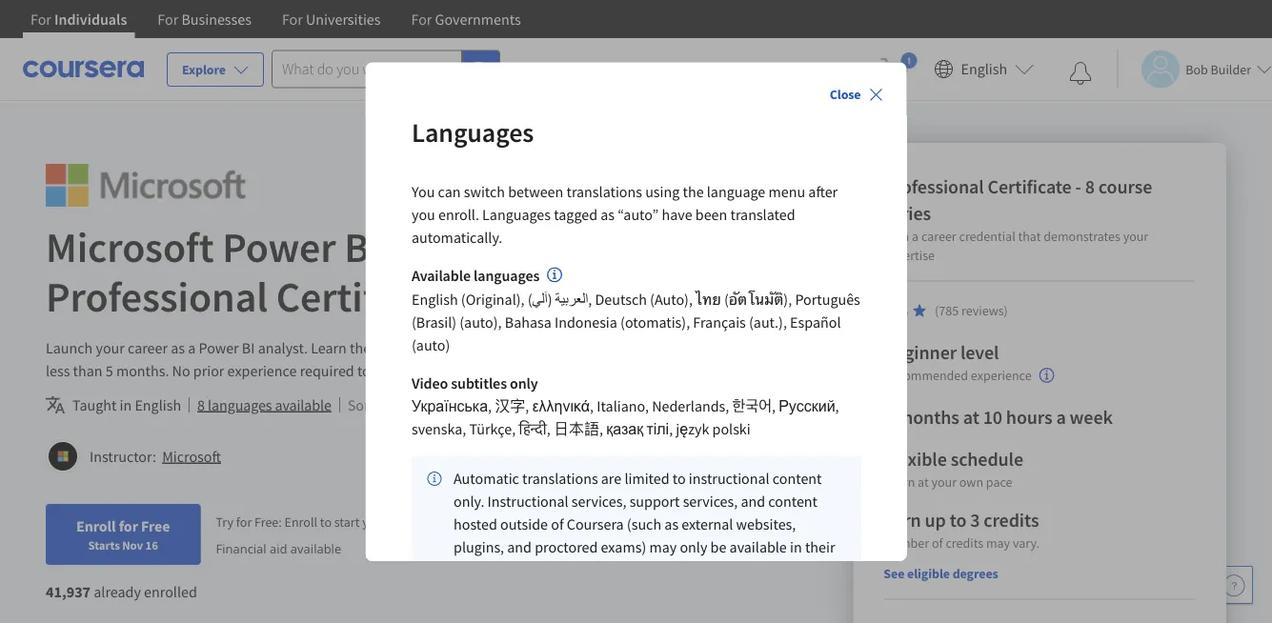 Task type: locate. For each thing, give the bounding box(es) containing it.
may left not
[[440, 396, 467, 415]]

of down up
[[933, 535, 944, 552]]

1 vertical spatial that
[[618, 339, 644, 358]]

1 services, from the left
[[572, 493, 626, 512]]

may down '(such'
[[649, 539, 677, 558]]

the up been
[[683, 183, 704, 202]]

free
[[484, 514, 506, 531]]

português
[[795, 291, 860, 310]]

english right shopping cart: 1 item icon
[[962, 60, 1008, 79]]

0 vertical spatial learn
[[311, 339, 347, 358]]

0 horizontal spatial bi
[[242, 339, 255, 358]]

microsoft
[[46, 220, 214, 273], [162, 447, 221, 466]]

career up "months."
[[128, 339, 168, 358]]

microsoft power bi data analyst professional certificate
[[46, 220, 613, 323]]

enroll up starts at the left bottom of page
[[76, 517, 116, 536]]

0 vertical spatial be
[[495, 396, 511, 415]]

1 vertical spatial power
[[199, 339, 239, 358]]

security
[[331, 73, 377, 91]]

microsoft inside microsoft power bi data analyst professional certificate
[[46, 220, 214, 273]]

8 languages available
[[197, 396, 332, 415]]

(original),
[[461, 291, 525, 310]]

can
[[438, 183, 461, 202]]

switch
[[464, 183, 505, 202]]

1 horizontal spatial certificate
[[988, 175, 1072, 199]]

0 horizontal spatial 5
[[106, 361, 113, 380]]

1 horizontal spatial as
[[600, 205, 615, 224]]

in inside the launch your career as a power bi analyst. learn the in-demand business intelligence skills that will have you job-ready in less than 5 months. no prior experience required to get started.
[[797, 339, 809, 358]]

english up (brasil)
[[411, 291, 458, 310]]

your left own
[[932, 474, 957, 491]]

0 vertical spatial career
[[922, 228, 957, 245]]

(auto),
[[650, 291, 693, 310]]

available inside try for free: enroll to start your 7-day full access free trial financial aid available
[[291, 540, 342, 557]]

(آلي),
[[528, 291, 592, 310]]

launch
[[46, 339, 93, 358]]

credits up 'vary.'
[[984, 509, 1040, 533]]

1 vertical spatial certificate
[[276, 270, 462, 323]]

aid
[[270, 540, 287, 557]]

experience down level
[[972, 367, 1032, 385]]

professional up "months."
[[46, 270, 268, 323]]

1 vertical spatial as
[[171, 339, 185, 358]]

languages down prior
[[208, 396, 272, 415]]

in left their
[[790, 539, 802, 558]]

credits
[[984, 509, 1040, 533], [946, 535, 984, 552]]

experience down analyst. at the left
[[228, 361, 297, 380]]

0 horizontal spatial 8
[[197, 396, 205, 415]]

8 right -
[[1086, 175, 1096, 199]]

as
[[600, 205, 615, 224], [171, 339, 185, 358], [664, 516, 679, 535]]

to left get at left
[[357, 361, 371, 380]]

at inside flexible schedule learn at your own pace
[[918, 474, 929, 491]]

and up 'websites,'
[[741, 493, 765, 512]]

number
[[884, 535, 930, 552]]

free:
[[255, 514, 282, 531]]

have right the will
[[672, 339, 703, 358]]

english inside english (original), العربية (آلي), deutsch (auto), ไทย (อัตโนมัติ), português (brasil) (auto), bahasa indonesia (otomatis), français (aut.), español (auto)
[[411, 291, 458, 310]]

0 horizontal spatial a
[[188, 339, 196, 358]]

(785 reviews)
[[935, 302, 1009, 319]]

for left businesses
[[158, 10, 179, 29]]

bi left analyst. at the left
[[242, 339, 255, 358]]

1 horizontal spatial only
[[680, 539, 707, 558]]

be right not
[[495, 396, 511, 415]]

no
[[172, 361, 190, 380]]

0 horizontal spatial at
[[918, 474, 929, 491]]

a left week
[[1057, 406, 1067, 430]]

1 vertical spatial languages
[[208, 396, 272, 415]]

0 vertical spatial bi
[[344, 220, 381, 273]]

you inside the launch your career as a power bi analyst. learn the in-demand business intelligence skills that will have you job-ready in less than 5 months. no prior experience required to get started.
[[706, 339, 729, 358]]

than
[[73, 361, 103, 380]]

languages down between
[[482, 205, 551, 224]]

1 vertical spatial languages
[[482, 205, 551, 224]]

months.
[[116, 361, 169, 380]]

languages for available
[[473, 267, 539, 286]]

1 vertical spatial 8
[[197, 396, 205, 415]]

your inside the launch your career as a power bi analyst. learn the in-demand business intelligence skills that will have you job-ready in less than 5 months. no prior experience required to get started.
[[96, 339, 125, 358]]

your left 7-
[[363, 514, 388, 531]]

1 horizontal spatial be
[[710, 539, 726, 558]]

0 vertical spatial 5
[[106, 361, 113, 380]]

for individuals
[[31, 10, 127, 29]]

0 vertical spatial translations
[[566, 183, 642, 202]]

1 horizontal spatial bi
[[344, 220, 381, 273]]

2 for from the left
[[158, 10, 179, 29]]

"auto"
[[618, 205, 659, 224]]

at down flexible
[[918, 474, 929, 491]]

translations up instructional
[[522, 470, 598, 489]]

a inside professional certificate - 8 course series earn a career credential that demonstrates your expertise
[[913, 228, 919, 245]]

you
[[411, 205, 435, 224], [706, 339, 729, 358]]

a up expertise
[[913, 228, 919, 245]]

0 vertical spatial you
[[411, 205, 435, 224]]

1 horizontal spatial 5
[[884, 406, 894, 430]]

in inside the 'automatic translations are limited to instructional content only. instructional services, support services, and content hosted outside of coursera (such as external websites, plugins, and proctored exams) may only be available in their original language.'
[[790, 539, 802, 558]]

at left 10
[[964, 406, 980, 430]]

only up 汉字,
[[510, 375, 538, 394]]

0 vertical spatial as
[[600, 205, 615, 224]]

0 horizontal spatial the
[[350, 339, 371, 358]]

0 horizontal spatial may
[[440, 396, 467, 415]]

1 vertical spatial you
[[706, 339, 729, 358]]

subtitles
[[451, 375, 507, 394]]

level
[[961, 341, 1000, 365]]

microsoft link
[[162, 447, 221, 466]]

1 vertical spatial and
[[507, 539, 532, 558]]

bi left data
[[344, 220, 381, 273]]

are
[[601, 470, 621, 489]]

english inside button
[[962, 60, 1008, 79]]

languages up switch in the top left of the page
[[411, 116, 534, 150]]

the left in-
[[350, 339, 371, 358]]

you
[[411, 183, 435, 202]]

1 vertical spatial professional
[[46, 270, 268, 323]]

automatic
[[453, 470, 519, 489]]

0 vertical spatial translated
[[730, 205, 795, 224]]

for universities
[[282, 10, 381, 29]]

available right "aid"
[[291, 540, 342, 557]]

nederlands,
[[652, 398, 729, 417]]

professional up series on the top of page
[[884, 175, 985, 199]]

for for individuals
[[31, 10, 51, 29]]

2 vertical spatial english
[[135, 396, 181, 415]]

for left governments
[[411, 10, 432, 29]]

as left "auto"
[[600, 205, 615, 224]]

your up than
[[96, 339, 125, 358]]

support
[[629, 493, 680, 512]]

available down 'websites,'
[[730, 539, 787, 558]]

8 languages available button
[[197, 394, 332, 417]]

coursera image
[[23, 54, 144, 84]]

more information on translated content image
[[547, 268, 562, 283]]

to right "limited"
[[673, 470, 686, 489]]

services, up external
[[683, 493, 738, 512]]

that inside the launch your career as a power bi analyst. learn the in-demand business intelligence skills that will have you job-ready in less than 5 months. no prior experience required to get started.
[[618, 339, 644, 358]]

1 horizontal spatial professional
[[884, 175, 985, 199]]

certificate up in-
[[276, 270, 462, 323]]

8 down prior
[[197, 396, 205, 415]]

to inside the launch your career as a power bi analyst. learn the in-demand business intelligence skills that will have you job-ready in less than 5 months. no prior experience required to get started.
[[357, 361, 371, 380]]

earn up the number
[[884, 509, 922, 533]]

日本語,
[[554, 421, 603, 440]]

4 for from the left
[[411, 10, 432, 29]]

in right ready on the bottom of page
[[797, 339, 809, 358]]

have inside the launch your career as a power bi analyst. learn the in-demand business intelligence skills that will have you job-ready in less than 5 months. no prior experience required to get started.
[[672, 339, 703, 358]]

1 horizontal spatial experience
[[972, 367, 1032, 385]]

languages up (original),
[[473, 267, 539, 286]]

learn inside the launch your career as a power bi analyst. learn the in-demand business intelligence skills that will have you job-ready in less than 5 months. no prior experience required to get started.
[[311, 339, 347, 358]]

credential
[[960, 228, 1016, 245]]

2 horizontal spatial as
[[664, 516, 679, 535]]

microsoft image
[[49, 442, 77, 471]]

english for english (original), العربية (آلي), deutsch (auto), ไทย (อัตโนมัติ), português (brasil) (auto), bahasa indonesia (otomatis), français (aut.), español (auto)
[[411, 291, 458, 310]]

certificate left -
[[988, 175, 1072, 199]]

2 horizontal spatial english
[[962, 60, 1008, 79]]

try for free: enroll to start your 7-day full access free trial financial aid available
[[216, 514, 531, 557]]

flexible schedule learn at your own pace
[[884, 448, 1024, 491]]

translated up 'हिन्दी,'
[[514, 396, 579, 415]]

english (original), العربية (آلي), deutsch (auto), ไทย (อัตโนมัติ), português (brasil) (auto), bahasa indonesia (otomatis), français (aut.), español (auto)
[[411, 291, 860, 356]]

governments
[[435, 10, 521, 29]]

1 horizontal spatial enroll
[[285, 514, 318, 531]]

less
[[46, 361, 70, 380]]

language
[[707, 183, 765, 202]]

(aut.),
[[749, 314, 787, 333]]

technology
[[236, 73, 301, 91]]

1 horizontal spatial career
[[922, 228, 957, 245]]

as right '(such'
[[664, 516, 679, 535]]

languages
[[411, 116, 534, 150], [482, 205, 551, 224]]

learn up "required"
[[311, 339, 347, 358]]

for left universities
[[282, 10, 303, 29]]

1 vertical spatial earn
[[884, 509, 922, 533]]

earn up expertise
[[884, 228, 910, 245]]

1 horizontal spatial services,
[[683, 493, 738, 512]]

1 vertical spatial the
[[350, 339, 371, 358]]

3 for from the left
[[282, 10, 303, 29]]

hours
[[1007, 406, 1053, 430]]

for inside try for free: enroll to start your 7-day full access free trial financial aid available
[[236, 514, 252, 531]]

languages inside dialog
[[473, 267, 539, 286]]

as inside the 'automatic translations are limited to instructional content only. instructional services, support services, and content hosted outside of coursera (such as external websites, plugins, and proctored exams) may only be available in their original language.'
[[664, 516, 679, 535]]

be down external
[[710, 539, 726, 558]]

0 vertical spatial have
[[662, 205, 692, 224]]

that
[[1019, 228, 1042, 245], [618, 339, 644, 358]]

of inside the 'automatic translations are limited to instructional content only. instructional services, support services, and content hosted outside of coursera (such as external websites, plugins, and proctored exams) may only be available in their original language.'
[[551, 516, 564, 535]]

0 vertical spatial earn
[[884, 228, 910, 245]]

that left the will
[[618, 339, 644, 358]]

have inside 'you can switch between translations using the language menu after you enroll. languages tagged as "auto" have been translated automatically.'
[[662, 205, 692, 224]]

0 horizontal spatial as
[[171, 339, 185, 358]]

1 horizontal spatial learn
[[884, 474, 916, 491]]

english down "months."
[[135, 396, 181, 415]]

as up no
[[171, 339, 185, 358]]

0 horizontal spatial and
[[507, 539, 532, 558]]

expertise
[[884, 247, 935, 264]]

and down outside
[[507, 539, 532, 558]]

0 vertical spatial content
[[388, 396, 437, 415]]

2 horizontal spatial a
[[1057, 406, 1067, 430]]

to inside try for free: enroll to start your 7-day full access free trial financial aid available
[[320, 514, 332, 531]]

credits down earn up to 3 credits
[[946, 535, 984, 552]]

a up no
[[188, 339, 196, 358]]

that right credential at top
[[1019, 228, 1042, 245]]

0 vertical spatial that
[[1019, 228, 1042, 245]]

week
[[1070, 406, 1114, 430]]

for left "individuals"
[[31, 10, 51, 29]]

1 horizontal spatial that
[[1019, 228, 1042, 245]]

services, up coursera
[[572, 493, 626, 512]]

and
[[741, 493, 765, 512], [507, 539, 532, 558]]

enroll
[[285, 514, 318, 531], [76, 517, 116, 536]]

translations
[[566, 183, 642, 202], [522, 470, 598, 489]]

reviews)
[[962, 302, 1009, 319]]

1 vertical spatial learn
[[884, 474, 916, 491]]

series
[[884, 202, 932, 226]]

your down course
[[1124, 228, 1149, 245]]

0 vertical spatial microsoft
[[46, 220, 214, 273]]

translations up tagged
[[566, 183, 642, 202]]

0 horizontal spatial english
[[135, 396, 181, 415]]

english
[[962, 60, 1008, 79], [411, 291, 458, 310], [135, 396, 181, 415]]

of up proctored
[[551, 516, 564, 535]]

0 horizontal spatial that
[[618, 339, 644, 358]]

2 vertical spatial content
[[768, 493, 818, 512]]

as inside 'you can switch between translations using the language menu after you enroll. languages tagged as "auto" have been translated automatically.'
[[600, 205, 615, 224]]

enroll right free:
[[285, 514, 318, 531]]

5 left months
[[884, 406, 894, 430]]

2 services, from the left
[[683, 493, 738, 512]]

1 vertical spatial be
[[710, 539, 726, 558]]

0 vertical spatial professional
[[884, 175, 985, 199]]

automatic translations are limited to instructional content only. instructional services, support services, and content hosted outside of coursera (such as external websites, plugins, and proctored exams) may only be available in their original language. element
[[411, 457, 862, 594]]

for inside enroll for free starts nov 16
[[119, 517, 138, 536]]

banner navigation
[[15, 0, 536, 38]]

1 vertical spatial content
[[773, 470, 822, 489]]

their
[[805, 539, 835, 558]]

available inside the 'automatic translations are limited to instructional content only. instructional services, support services, and content hosted outside of coursera (such as external websites, plugins, and proctored exams) may only be available in their original language.'
[[730, 539, 787, 558]]

0 vertical spatial a
[[913, 228, 919, 245]]

2 vertical spatial a
[[1057, 406, 1067, 430]]

content
[[388, 396, 437, 415], [773, 470, 822, 489], [768, 493, 818, 512]]

show notifications image
[[1070, 62, 1093, 85]]

0 vertical spatial at
[[964, 406, 980, 430]]

will
[[647, 339, 669, 358]]

professional
[[884, 175, 985, 199], [46, 270, 268, 323]]

microsoft down microsoft image
[[46, 220, 214, 273]]

0 horizontal spatial enroll
[[76, 517, 116, 536]]

1 vertical spatial translated
[[514, 396, 579, 415]]

financial aid available button
[[216, 540, 342, 557]]

1 vertical spatial at
[[918, 474, 929, 491]]

0 horizontal spatial professional
[[46, 270, 268, 323]]

1 horizontal spatial for
[[236, 514, 252, 531]]

0 vertical spatial languages
[[473, 267, 539, 286]]

0 vertical spatial certificate
[[988, 175, 1072, 199]]

0 vertical spatial 8
[[1086, 175, 1096, 199]]

for up nov
[[119, 517, 138, 536]]

0 horizontal spatial experience
[[228, 361, 297, 380]]

0 horizontal spatial certificate
[[276, 270, 462, 323]]

have down using
[[662, 205, 692, 224]]

learn down flexible
[[884, 474, 916, 491]]

0 horizontal spatial services,
[[572, 493, 626, 512]]

the inside 'you can switch between translations using the language menu after you enroll. languages tagged as "auto" have been translated automatically.'
[[683, 183, 704, 202]]

1 earn from the top
[[884, 228, 910, 245]]

may
[[440, 396, 467, 415], [987, 535, 1011, 552], [649, 539, 677, 558]]

1 vertical spatial a
[[188, 339, 196, 358]]

8 inside 'button'
[[197, 396, 205, 415]]

1 horizontal spatial you
[[706, 339, 729, 358]]

0 vertical spatial the
[[683, 183, 704, 202]]

languages dialog
[[366, 62, 907, 624]]

2 vertical spatial as
[[664, 516, 679, 535]]

career
[[922, 228, 957, 245], [128, 339, 168, 358]]

microsoft right instructor:
[[162, 447, 221, 466]]

0 horizontal spatial only
[[510, 375, 538, 394]]

1 vertical spatial in
[[120, 396, 132, 415]]

1 for from the left
[[31, 10, 51, 29]]

to left start
[[320, 514, 332, 531]]

5 right than
[[106, 361, 113, 380]]

(785
[[935, 302, 959, 319]]

translated down menu
[[730, 205, 795, 224]]

1 horizontal spatial languages
[[473, 267, 539, 286]]

0 horizontal spatial learn
[[311, 339, 347, 358]]

None search field
[[272, 50, 501, 88]]

for governments
[[411, 10, 521, 29]]

been
[[695, 205, 727, 224]]

italiano,
[[597, 398, 649, 417]]

0 horizontal spatial career
[[128, 339, 168, 358]]

may left 'vary.'
[[987, 535, 1011, 552]]

new
[[798, 60, 823, 77]]

0 horizontal spatial of
[[551, 516, 564, 535]]

languages
[[473, 267, 539, 286], [208, 396, 272, 415]]

0 horizontal spatial be
[[495, 396, 511, 415]]

demonstrates
[[1044, 228, 1121, 245]]

1 vertical spatial have
[[672, 339, 703, 358]]

1 vertical spatial 5
[[884, 406, 894, 430]]

1 horizontal spatial translated
[[730, 205, 795, 224]]

only.
[[453, 493, 484, 512]]

proctored
[[535, 539, 598, 558]]

only down external
[[680, 539, 707, 558]]

available down "required"
[[275, 396, 332, 415]]

العربية
[[555, 291, 588, 310]]

get
[[374, 361, 394, 380]]

2 vertical spatial in
[[790, 539, 802, 558]]

some content may not be translated
[[348, 396, 579, 415]]

0 vertical spatial power
[[222, 220, 336, 273]]

bahasa
[[505, 314, 551, 333]]

you down you
[[411, 205, 435, 224]]

your inside flexible schedule learn at your own pace
[[932, 474, 957, 491]]

that inside professional certificate - 8 course series earn a career credential that demonstrates your expertise
[[1019, 228, 1042, 245]]

1 horizontal spatial english
[[411, 291, 458, 310]]

1 horizontal spatial may
[[649, 539, 677, 558]]

in right taught on the left
[[120, 396, 132, 415]]

for right try
[[236, 514, 252, 531]]

languages inside 'button'
[[208, 396, 272, 415]]

start
[[334, 514, 360, 531]]

career up expertise
[[922, 228, 957, 245]]

0 vertical spatial only
[[510, 375, 538, 394]]

your right find
[[770, 60, 796, 77]]

1 vertical spatial only
[[680, 539, 707, 558]]

bi inside the launch your career as a power bi analyst. learn the in-demand business intelligence skills that will have you job-ready in less than 5 months. no prior experience required to get started.
[[242, 339, 255, 358]]

english for english
[[962, 60, 1008, 79]]

deutsch
[[595, 291, 647, 310]]

41,937 already enrolled
[[46, 583, 197, 602]]

you down français
[[706, 339, 729, 358]]



Task type: vqa. For each thing, say whether or not it's contained in the screenshot.
WORK.
no



Task type: describe. For each thing, give the bounding box(es) containing it.
the inside the launch your career as a power bi analyst. learn the in-demand business intelligence skills that will have you job-ready in less than 5 months. no prior experience required to get started.
[[350, 339, 371, 358]]

exams)
[[601, 539, 646, 558]]

analyst
[[480, 220, 613, 273]]

translations inside 'you can switch between translations using the language menu after you enroll. languages tagged as "auto" have been translated automatically.'
[[566, 183, 642, 202]]

career inside professional certificate - 8 course series earn a career credential that demonstrates your expertise
[[922, 228, 957, 245]]

information technology link
[[160, 65, 308, 99]]

day
[[401, 514, 422, 531]]

한국어,
[[732, 398, 776, 417]]

to left 3
[[950, 509, 967, 533]]

see eligible degrees
[[884, 565, 999, 583]]

4.6
[[884, 299, 909, 323]]

translations inside the 'automatic translations are limited to instructional content only. instructional services, support services, and content hosted outside of coursera (such as external websites, plugins, and proctored exams) may only be available in their original language.'
[[522, 470, 598, 489]]

enroll inside try for free: enroll to start your 7-day full access free trial financial aid available
[[285, 514, 318, 531]]

język
[[676, 421, 709, 440]]

websites,
[[736, 516, 796, 535]]

taught
[[72, 396, 117, 415]]

a inside the launch your career as a power bi analyst. learn the in-demand business intelligence skills that will have you job-ready in less than 5 months. no prior experience required to get started.
[[188, 339, 196, 358]]

find your new career
[[743, 60, 862, 77]]

languages inside 'you can switch between translations using the language menu after you enroll. languages tagged as "auto" have been translated automatically.'
[[482, 205, 551, 224]]

full
[[424, 514, 442, 531]]

help center image
[[1223, 574, 1246, 597]]

your inside try for free: enroll to start your 7-day full access free trial financial aid available
[[363, 514, 388, 531]]

video
[[411, 375, 448, 394]]

(อัตโนมัติ),
[[724, 291, 792, 310]]

find
[[743, 60, 768, 77]]

indonesia
[[554, 314, 617, 333]]

enroll inside enroll for free starts nov 16
[[76, 517, 116, 536]]

(such
[[627, 516, 661, 535]]

1 horizontal spatial of
[[933, 535, 944, 552]]

language.
[[505, 562, 568, 581]]

close
[[830, 86, 862, 103]]

certificate inside microsoft power bi data analyst professional certificate
[[276, 270, 462, 323]]

flexible
[[884, 448, 948, 472]]

українська,
[[411, 398, 492, 417]]

experience inside beginner level recommended experience
[[972, 367, 1032, 385]]

power inside the launch your career as a power bi analyst. learn the in-demand business intelligence skills that will have you job-ready in less than 5 months. no prior experience required to get started.
[[199, 339, 239, 358]]

shopping cart: 1 item image
[[882, 52, 918, 83]]

10
[[984, 406, 1003, 430]]

1 vertical spatial credits
[[946, 535, 984, 552]]

menu
[[769, 183, 805, 202]]

number of credits may vary.
[[884, 535, 1040, 552]]

your inside professional certificate - 8 course series earn a career credential that demonstrates your expertise
[[1124, 228, 1149, 245]]

business
[[447, 339, 503, 358]]

हिन्दी,
[[519, 421, 551, 440]]

degrees
[[953, 565, 999, 583]]

your inside find your new career link
[[770, 60, 796, 77]]

türkçe,
[[469, 421, 516, 440]]

(auto)
[[411, 337, 450, 356]]

0 horizontal spatial translated
[[514, 396, 579, 415]]

see
[[884, 565, 905, 583]]

up
[[925, 509, 947, 533]]

outside
[[500, 516, 548, 535]]

professional inside professional certificate - 8 course series earn a career credential that demonstrates your expertise
[[884, 175, 985, 199]]

7-
[[391, 514, 401, 531]]

beginner
[[884, 341, 957, 365]]

available languages
[[411, 267, 539, 286]]

coursera
[[567, 516, 624, 535]]

home image
[[48, 74, 63, 90]]

microsoft image
[[46, 164, 246, 207]]

8 inside professional certificate - 8 course series earn a career credential that demonstrates your expertise
[[1086, 175, 1096, 199]]

for for universities
[[282, 10, 303, 29]]

already
[[94, 583, 141, 602]]

vary.
[[1014, 535, 1040, 552]]

bi inside microsoft power bi data analyst professional certificate
[[344, 220, 381, 273]]

schedule
[[951, 448, 1024, 472]]

find your new career link
[[733, 57, 872, 81]]

automatic translations are limited to instructional content only. instructional services, support services, and content hosted outside of coursera (such as external websites, plugins, and proctored exams) may only be available in their original language.
[[453, 470, 835, 581]]

to inside the 'automatic translations are limited to instructional content only. instructional services, support services, and content hosted outside of coursera (such as external websites, plugins, and proctored exams) may only be available in their original language.'
[[673, 470, 686, 489]]

16
[[145, 538, 158, 553]]

you inside 'you can switch between translations using the language menu after you enroll. languages tagged as "auto" have been translated automatically.'
[[411, 205, 435, 224]]

professional inside microsoft power bi data analyst professional certificate
[[46, 270, 268, 323]]

русский,
[[779, 398, 839, 417]]

original
[[453, 562, 502, 581]]

own
[[960, 474, 984, 491]]

intelligence
[[506, 339, 580, 358]]

free
[[141, 517, 170, 536]]

for for businesses
[[158, 10, 179, 29]]

not
[[470, 396, 492, 415]]

close button
[[823, 78, 892, 112]]

available inside 'button'
[[275, 396, 332, 415]]

learn inside flexible schedule learn at your own pace
[[884, 474, 916, 491]]

41,937
[[46, 583, 91, 602]]

hosted
[[453, 516, 497, 535]]

taught in english
[[72, 396, 181, 415]]

started.
[[397, 361, 446, 380]]

english button
[[927, 38, 1042, 100]]

(brasil)
[[411, 314, 456, 333]]

financial
[[216, 540, 267, 557]]

ไทย
[[696, 291, 721, 310]]

information technology
[[167, 73, 301, 91]]

experience inside the launch your career as a power bi analyst. learn the in-demand business intelligence skills that will have you job-ready in less than 5 months. no prior experience required to get started.
[[228, 361, 297, 380]]

individuals
[[54, 10, 127, 29]]

for for governments
[[411, 10, 432, 29]]

polski
[[712, 421, 751, 440]]

course
[[1099, 175, 1153, 199]]

in-
[[374, 339, 391, 358]]

0 vertical spatial credits
[[984, 509, 1040, 533]]

enroll for free starts nov 16
[[76, 517, 170, 553]]

only inside video subtitles only українська, 汉字, ελληνικά, italiano, nederlands, 한국어, русский, svenska, türkçe, हिन्दी, 日本語, қазақ тілі, język polski
[[510, 375, 538, 394]]

1 vertical spatial microsoft
[[162, 447, 221, 466]]

instructor:
[[90, 447, 156, 466]]

earn inside professional certificate - 8 course series earn a career credential that demonstrates your expertise
[[884, 228, 910, 245]]

2 earn from the top
[[884, 509, 922, 533]]

required
[[300, 361, 354, 380]]

languages for 8
[[208, 396, 272, 415]]

video subtitles only українська, 汉字, ελληνικά, italiano, nederlands, 한국어, русский, svenska, türkçe, हिन्दी, 日本語, қазақ тілі, język polski
[[411, 375, 839, 440]]

svenska,
[[411, 421, 466, 440]]

career inside the launch your career as a power bi analyst. learn the in-demand business intelligence skills that will have you job-ready in less than 5 months. no prior experience required to get started.
[[128, 339, 168, 358]]

for for enroll
[[119, 517, 138, 536]]

be inside the 'automatic translations are limited to instructional content only. instructional services, support services, and content hosted outside of coursera (such as external websites, plugins, and proctored exams) may only be available in their original language.'
[[710, 539, 726, 558]]

career
[[826, 60, 862, 77]]

translated inside 'you can switch between translations using the language menu after you enroll. languages tagged as "auto" have been translated automatically.'
[[730, 205, 795, 224]]

between
[[508, 183, 563, 202]]

instructional
[[487, 493, 568, 512]]

job-
[[733, 339, 758, 358]]

2 horizontal spatial may
[[987, 535, 1011, 552]]

certificate inside professional certificate - 8 course series earn a career credential that demonstrates your expertise
[[988, 175, 1072, 199]]

trial
[[508, 514, 531, 531]]

you can switch between translations using the language menu after you enroll. languages tagged as "auto" have been translated automatically.
[[411, 183, 838, 247]]

français
[[693, 314, 746, 333]]

5 inside the launch your career as a power bi analyst. learn the in-demand business intelligence skills that will have you job-ready in less than 5 months. no prior experience required to get started.
[[106, 361, 113, 380]]

as inside the launch your career as a power bi analyst. learn the in-demand business intelligence skills that will have you job-ready in less than 5 months. no prior experience required to get started.
[[171, 339, 185, 358]]

汉字,
[[495, 398, 529, 417]]

power inside microsoft power bi data analyst professional certificate
[[222, 220, 336, 273]]

0 vertical spatial languages
[[411, 116, 534, 150]]

0 vertical spatial and
[[741, 493, 765, 512]]

only inside the 'automatic translations are limited to instructional content only. instructional services, support services, and content hosted outside of coursera (such as external websites, plugins, and proctored exams) may only be available in their original language.'
[[680, 539, 707, 558]]

may inside the 'automatic translations are limited to instructional content only. instructional services, support services, and content hosted outside of coursera (such as external websites, plugins, and proctored exams) may only be available in their original language.'
[[649, 539, 677, 558]]

тілі,
[[646, 421, 673, 440]]

information
[[167, 73, 234, 91]]

see eligible degrees button
[[884, 564, 999, 584]]

for for try
[[236, 514, 252, 531]]



